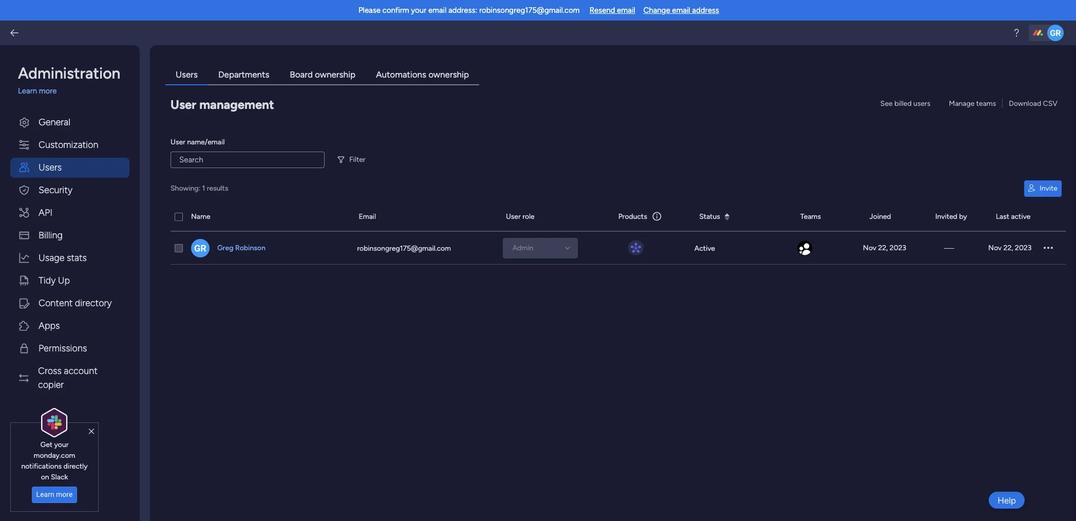 Task type: describe. For each thing, give the bounding box(es) containing it.
results
[[207, 184, 228, 193]]

greg
[[217, 243, 234, 252]]

name/email
[[187, 138, 225, 146]]

csv
[[1044, 99, 1058, 108]]

content directory button
[[10, 293, 130, 313]]

role
[[523, 212, 535, 221]]

see billed users button
[[877, 95, 935, 112]]

management
[[200, 97, 274, 112]]

cross
[[38, 365, 62, 377]]

your inside get your monday.com notifications directly on slack
[[54, 440, 69, 449]]

last
[[997, 212, 1010, 221]]

general button
[[10, 112, 130, 132]]

email for change email address
[[673, 6, 691, 15]]

invited by
[[936, 212, 968, 221]]

active
[[695, 244, 716, 252]]

confirm
[[383, 6, 410, 15]]

1 22, from the left
[[879, 243, 889, 252]]

row containing name
[[171, 203, 1067, 232]]

greg robinson image
[[191, 239, 210, 257]]

manage teams
[[950, 99, 997, 108]]

security
[[39, 184, 73, 196]]

permissions button
[[10, 338, 130, 359]]

resend email
[[590, 6, 636, 15]]

permissions
[[39, 343, 87, 354]]

invite button
[[1025, 180, 1063, 197]]

v2 ellipsis image
[[1045, 243, 1054, 253]]

add or edit team image
[[798, 240, 813, 256]]

directory
[[75, 297, 112, 309]]

administration learn more
[[18, 64, 120, 96]]

tidy
[[39, 275, 56, 286]]

download csv button
[[1006, 95, 1063, 112]]

showing: 1 results
[[171, 184, 228, 193]]

see billed users
[[881, 99, 931, 108]]

address
[[693, 6, 720, 15]]

stats
[[67, 252, 87, 263]]

active
[[1012, 212, 1031, 221]]

up
[[58, 275, 70, 286]]

2 nov 22, 2023 from the left
[[989, 243, 1032, 252]]

grid containing name
[[171, 203, 1067, 511]]

2 2023 from the left
[[1016, 243, 1032, 252]]

1 email from the left
[[429, 6, 447, 15]]

robinson
[[235, 243, 266, 252]]

directly
[[63, 462, 88, 471]]

resend
[[590, 6, 616, 15]]

email
[[359, 212, 376, 221]]

billed
[[895, 99, 912, 108]]

help button
[[990, 492, 1026, 509]]

api button
[[10, 203, 130, 223]]

1 2023 from the left
[[890, 243, 907, 252]]

help
[[998, 495, 1017, 506]]

board ownership
[[290, 69, 356, 80]]

dapulse x slim image
[[89, 427, 94, 436]]

customization button
[[10, 135, 130, 155]]

user name/email
[[171, 138, 225, 146]]

user for user name/email
[[171, 138, 185, 146]]

usage stats
[[39, 252, 87, 263]]

copier
[[38, 379, 64, 390]]

invited
[[936, 212, 958, 221]]

board ownership link
[[280, 66, 366, 85]]

name
[[191, 212, 211, 221]]

billing button
[[10, 225, 130, 245]]

learn inside button
[[36, 490, 54, 499]]

get
[[40, 440, 52, 449]]

download csv
[[1010, 99, 1058, 108]]

back to workspace image
[[9, 28, 20, 38]]

filter button
[[335, 152, 372, 168]]

joined
[[870, 212, 892, 221]]

administration
[[18, 64, 120, 83]]

users
[[914, 99, 931, 108]]

row containing greg robinson
[[171, 232, 1067, 264]]

greg robinson
[[217, 243, 266, 252]]

apps
[[39, 320, 60, 331]]

help image
[[1012, 28, 1022, 38]]

2 22, from the left
[[1004, 243, 1014, 252]]

automations ownership
[[376, 69, 469, 80]]



Task type: vqa. For each thing, say whether or not it's contained in the screenshot.
topmost Learn
yes



Task type: locate. For each thing, give the bounding box(es) containing it.
teams
[[977, 99, 997, 108]]

0 horizontal spatial robinsongreg175@gmail.com
[[357, 244, 451, 252]]

2 vertical spatial user
[[506, 212, 521, 221]]

see
[[881, 99, 893, 108]]

please
[[359, 6, 381, 15]]

22,
[[879, 243, 889, 252], [1004, 243, 1014, 252]]

0 vertical spatial robinsongreg175@gmail.com
[[480, 6, 580, 15]]

1 horizontal spatial ownership
[[429, 69, 469, 80]]

nov 22, 2023 down joined
[[864, 243, 907, 252]]

slack
[[51, 473, 68, 482]]

0 horizontal spatial 22,
[[879, 243, 889, 252]]

users up security
[[39, 162, 62, 173]]

1 horizontal spatial robinsongreg175@gmail.com
[[480, 6, 580, 15]]

email for resend email
[[617, 6, 636, 15]]

more inside learn more button
[[56, 490, 73, 499]]

more down slack
[[56, 490, 73, 499]]

1 vertical spatial learn
[[36, 490, 54, 499]]

change email address link
[[644, 6, 720, 15]]

user left role
[[506, 212, 521, 221]]

please confirm your email address: robinsongreg175@gmail.com
[[359, 6, 580, 15]]

robinsongreg175@gmail.com
[[480, 6, 580, 15], [357, 244, 451, 252]]

user for user role
[[506, 212, 521, 221]]

departments link
[[208, 66, 280, 85]]

showing:
[[171, 184, 201, 193]]

cross account copier
[[38, 365, 98, 390]]

automations ownership link
[[366, 66, 480, 85]]

2 horizontal spatial email
[[673, 6, 691, 15]]

address:
[[449, 6, 478, 15]]

1 nov from the left
[[864, 243, 877, 252]]

row
[[171, 203, 1067, 232], [171, 232, 1067, 264]]

1 horizontal spatial nov
[[989, 243, 1003, 252]]

0 horizontal spatial nov
[[864, 243, 877, 252]]

user
[[171, 97, 197, 112], [171, 138, 185, 146], [506, 212, 521, 221]]

1 nov 22, 2023 from the left
[[864, 243, 907, 252]]

usage
[[39, 252, 64, 263]]

general
[[39, 116, 70, 128]]

email right change
[[673, 6, 691, 15]]

email
[[429, 6, 447, 15], [617, 6, 636, 15], [673, 6, 691, 15]]

v2 surface invite image
[[1029, 185, 1036, 192]]

0 vertical spatial learn
[[18, 86, 37, 96]]

on
[[41, 473, 49, 482]]

0 horizontal spatial nov 22, 2023
[[864, 243, 907, 252]]

ownership inside automations ownership link
[[429, 69, 469, 80]]

learn more
[[36, 490, 73, 499]]

users button
[[10, 158, 130, 178]]

2023
[[890, 243, 907, 252], [1016, 243, 1032, 252]]

download
[[1010, 99, 1042, 108]]

1 vertical spatial robinsongreg175@gmail.com
[[357, 244, 451, 252]]

user left name/email
[[171, 138, 185, 146]]

user role
[[506, 212, 535, 221]]

3 email from the left
[[673, 6, 691, 15]]

0 horizontal spatial ownership
[[315, 69, 356, 80]]

users inside button
[[39, 162, 62, 173]]

account
[[64, 365, 98, 377]]

board
[[290, 69, 313, 80]]

api
[[39, 207, 52, 218]]

invite
[[1040, 184, 1058, 193]]

0 horizontal spatial email
[[429, 6, 447, 15]]

1 horizontal spatial users
[[176, 69, 198, 80]]

grid
[[171, 203, 1067, 511]]

learn
[[18, 86, 37, 96], [36, 490, 54, 499]]

resend email link
[[590, 6, 636, 15]]

ownership for automations ownership
[[429, 69, 469, 80]]

status
[[700, 212, 721, 221]]

your
[[411, 6, 427, 15], [54, 440, 69, 449]]

by
[[960, 212, 968, 221]]

ownership inside the board ownership link
[[315, 69, 356, 80]]

nov down last
[[989, 243, 1003, 252]]

email left address:
[[429, 6, 447, 15]]

2 email from the left
[[617, 6, 636, 15]]

tidy up
[[39, 275, 70, 286]]

1 row from the top
[[171, 203, 1067, 232]]

notifications
[[21, 462, 62, 471]]

more inside administration learn more
[[39, 86, 57, 96]]

2023 left v2 ellipsis image
[[1016, 243, 1032, 252]]

1 vertical spatial user
[[171, 138, 185, 146]]

1 horizontal spatial 22,
[[1004, 243, 1014, 252]]

2023 down joined
[[890, 243, 907, 252]]

learn more button
[[32, 487, 77, 503]]

1 horizontal spatial email
[[617, 6, 636, 15]]

1 vertical spatial more
[[56, 490, 73, 499]]

0 vertical spatial more
[[39, 86, 57, 96]]

1 horizontal spatial your
[[411, 6, 427, 15]]

1
[[202, 184, 205, 193]]

user down users link
[[171, 97, 197, 112]]

tidy up button
[[10, 271, 130, 291]]

change email address
[[644, 6, 720, 15]]

manage teams button
[[946, 95, 1001, 112]]

user management
[[171, 97, 274, 112]]

0 vertical spatial your
[[411, 6, 427, 15]]

nov down joined
[[864, 243, 877, 252]]

ownership
[[315, 69, 356, 80], [429, 69, 469, 80]]

usage stats button
[[10, 248, 130, 268]]

learn more link
[[18, 85, 130, 97]]

22, down last active
[[1004, 243, 1014, 252]]

Search text field
[[171, 151, 325, 168]]

manage
[[950, 99, 975, 108]]

customization
[[39, 139, 98, 150]]

teams
[[801, 212, 822, 221]]

0 vertical spatial user
[[171, 97, 197, 112]]

ownership for board ownership
[[315, 69, 356, 80]]

billing
[[39, 230, 63, 241]]

more down 'administration'
[[39, 86, 57, 96]]

departments
[[218, 69, 270, 80]]

change
[[644, 6, 671, 15]]

filter
[[350, 155, 366, 164]]

0 vertical spatial users
[[176, 69, 198, 80]]

content directory
[[39, 297, 112, 309]]

last active
[[997, 212, 1031, 221]]

2 nov from the left
[[989, 243, 1003, 252]]

1 vertical spatial your
[[54, 440, 69, 449]]

22, down joined
[[879, 243, 889, 252]]

greg robinson image
[[1048, 25, 1065, 41]]

0 horizontal spatial 2023
[[890, 243, 907, 252]]

apps button
[[10, 316, 130, 336]]

learn down 'administration'
[[18, 86, 37, 96]]

email right the resend
[[617, 6, 636, 15]]

1 horizontal spatial nov 22, 2023
[[989, 243, 1032, 252]]

more
[[39, 86, 57, 96], [56, 490, 73, 499]]

ownership right board
[[315, 69, 356, 80]]

get your monday.com notifications directly on slack
[[21, 440, 88, 482]]

monday.com
[[34, 451, 75, 460]]

nov 22, 2023 down last active
[[989, 243, 1032, 252]]

automations
[[376, 69, 427, 80]]

users up user management
[[176, 69, 198, 80]]

your up the monday.com
[[54, 440, 69, 449]]

0 horizontal spatial users
[[39, 162, 62, 173]]

cross account copier button
[[10, 361, 130, 395]]

1 horizontal spatial 2023
[[1016, 243, 1032, 252]]

learn inside administration learn more
[[18, 86, 37, 96]]

your right confirm in the left of the page
[[411, 6, 427, 15]]

2 ownership from the left
[[429, 69, 469, 80]]

greg robinson link
[[216, 243, 267, 253]]

1 ownership from the left
[[315, 69, 356, 80]]

ownership right automations
[[429, 69, 469, 80]]

admin
[[513, 243, 534, 252]]

2 row from the top
[[171, 232, 1067, 264]]

0 horizontal spatial your
[[54, 440, 69, 449]]

products
[[619, 212, 648, 221]]

1 vertical spatial users
[[39, 162, 62, 173]]

security button
[[10, 180, 130, 200]]

user for user management
[[171, 97, 197, 112]]

users link
[[166, 66, 208, 85]]

learn down on
[[36, 490, 54, 499]]



